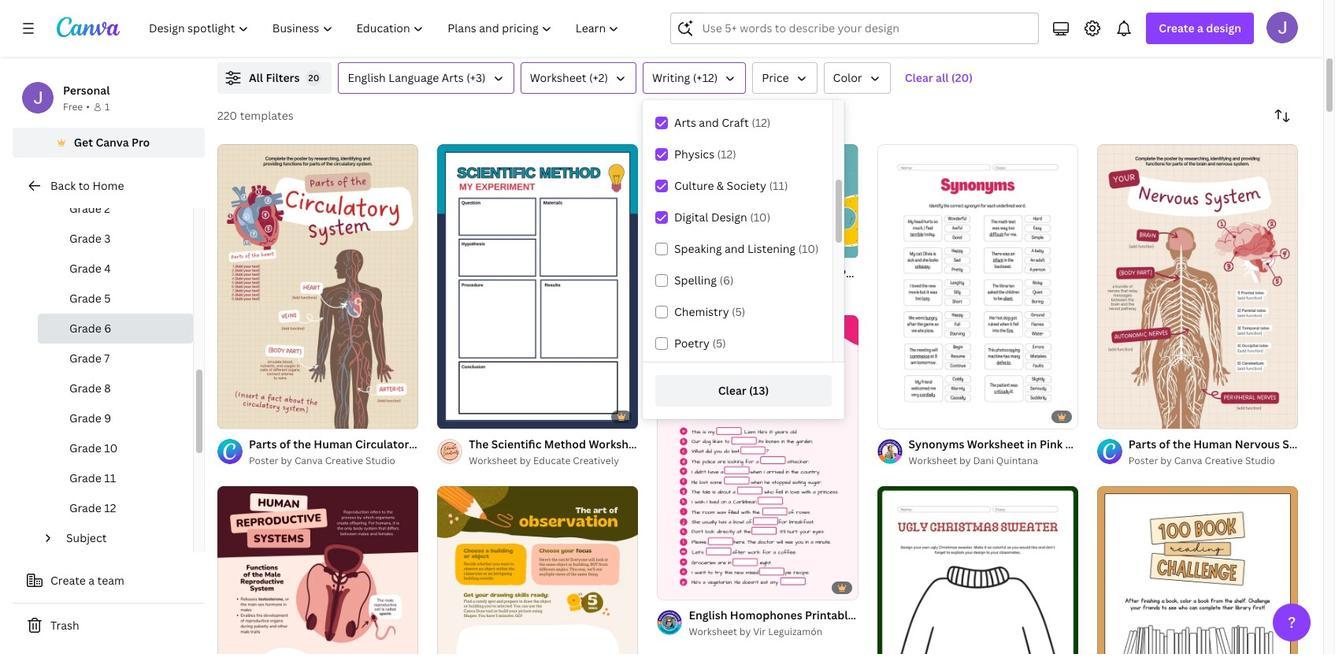 Task type: vqa. For each thing, say whether or not it's contained in the screenshot.
the middle POSTER
yes



Task type: describe. For each thing, give the bounding box(es) containing it.
clear (13)
[[718, 383, 769, 398]]

get canva pro button
[[13, 128, 205, 158]]

grade for grade 2
[[69, 201, 102, 216]]

and for force
[[1154, 11, 1174, 26]]

culture
[[675, 178, 714, 193]]

the scientific method worksheet in pink blue yellow fun hand drawn style image
[[438, 144, 639, 429]]

worksheet (+2)
[[530, 70, 608, 85]]

creative inside the solar system lesson by canva creative studio
[[328, 28, 366, 42]]

synonyms worksheet in pink simple style link
[[909, 436, 1133, 453]]

grade for grade 5
[[69, 291, 102, 306]]

resources
[[912, 28, 959, 42]]

price button
[[753, 62, 818, 94]]

in
[[1027, 437, 1038, 452]]

grade for grade 6
[[69, 321, 102, 336]]

arts and craft (12)
[[675, 115, 771, 130]]

spelling
[[675, 273, 717, 288]]

worksheet by dani quintana link
[[909, 453, 1079, 469]]

back
[[50, 178, 76, 193]]

by inside the solar system lesson by canva creative studio
[[283, 28, 295, 42]]

grade for grade 3
[[69, 231, 102, 246]]

(13)
[[749, 383, 769, 398]]

filters
[[266, 70, 300, 85]]

creatively
[[573, 454, 619, 467]]

clear for clear (13)
[[718, 383, 747, 398]]

worksheet by educate creatively link
[[469, 453, 639, 469]]

society
[[727, 178, 767, 193]]

viruses
[[895, 11, 935, 26]]

bacteria and viruses link
[[825, 10, 1062, 28]]

a for team
[[88, 573, 95, 588]]

team
[[97, 573, 124, 588]]

speaking
[[675, 241, 722, 256]]

Sort by button
[[1267, 100, 1299, 132]]

grade 9 link
[[38, 403, 193, 433]]

top level navigation element
[[139, 13, 633, 44]]

create for create a team
[[50, 573, 86, 588]]

by inside english homophones printable worksheet worksheet by vir leguizamón
[[740, 625, 751, 638]]

grade for grade 4
[[69, 261, 102, 276]]

grade for grade 9
[[69, 411, 102, 426]]

chemistry
[[675, 304, 729, 319]]

worksheet down synonyms at the right bottom
[[909, 454, 958, 467]]

get canva pro
[[74, 135, 150, 150]]

synonyms worksheet in pink simple style image
[[878, 144, 1079, 429]]

grade 7 link
[[38, 344, 193, 374]]

parts of the human circulatory system science poster in light brown rose pink flat graphic style image
[[218, 144, 419, 429]]

grade for grade 12
[[69, 500, 102, 515]]

homophones
[[730, 607, 803, 622]]

pink
[[1040, 437, 1063, 452]]

0 horizontal spatial (10)
[[750, 210, 771, 225]]

grade 4 link
[[38, 254, 193, 284]]

3
[[104, 231, 111, 246]]

worksheet by educate creatively
[[469, 454, 619, 467]]

creative inside symbiotic relationships lesson by canva creative studio
[[615, 28, 654, 42]]

create for create a design
[[1160, 20, 1195, 35]]

synonyms
[[909, 437, 965, 452]]

grade for grade 11
[[69, 470, 102, 485]]

jacob simon image
[[1267, 12, 1299, 43]]

english for english language arts (+3)
[[348, 70, 386, 85]]

lesson for motion
[[1113, 28, 1145, 42]]

worksheet left educate
[[469, 454, 518, 467]]

grade 8
[[69, 381, 111, 396]]

grade 2
[[69, 201, 110, 216]]

a for design
[[1198, 20, 1204, 35]]

and for viruses
[[872, 11, 893, 26]]

digital
[[675, 210, 709, 225]]

craft
[[722, 115, 749, 130]]

worksheet up worksheet by dani quintana link
[[968, 437, 1025, 452]]

style
[[1106, 437, 1133, 452]]

printable
[[805, 607, 855, 622]]

english language arts (+3) button
[[338, 62, 514, 94]]

bird
[[1193, 28, 1212, 42]]

worksheet by vir leguizamón link
[[689, 624, 859, 640]]

synonyms worksheet in pink simple style worksheet by dani quintana
[[909, 437, 1133, 467]]

back to home
[[50, 178, 124, 193]]

8
[[104, 381, 111, 396]]

1 horizontal spatial (10)
[[799, 241, 819, 256]]

home
[[93, 178, 124, 193]]

spelling (6)
[[675, 273, 734, 288]]

creative for middle poster by canva creative studio link
[[765, 283, 803, 296]]

2 for parts of the human nervous system science poster in pastel pink rose pink flat graphic style image in the right of the page
[[1126, 410, 1131, 422]]

dream
[[1161, 28, 1191, 42]]

grade 9
[[69, 411, 111, 426]]

motion and force lesson by dream bird designs
[[1113, 11, 1250, 42]]

culture & society (11)
[[675, 178, 788, 193]]

worksheet (+2) button
[[521, 62, 637, 94]]

lesson inside symbiotic relationships lesson by canva creative studio
[[537, 28, 569, 42]]

1 for parts of the human circulatory system science poster in light brown rose pink flat graphic style image
[[229, 410, 233, 422]]

5
[[104, 291, 111, 306]]

0 horizontal spatial 1
[[105, 100, 110, 113]]

free •
[[63, 100, 90, 113]]

1 of 2 link for parts of the human nervous system science poster in pastel pink rose pink flat graphic style image in the right of the page poster by canva creative studio link
[[1098, 144, 1299, 429]]

system
[[302, 11, 342, 26]]

symbiotic
[[537, 11, 591, 26]]

lesson by dream bird designs link
[[1113, 28, 1336, 43]]

subject
[[66, 530, 107, 545]]

studio for poster by canva creative studio link for parts of the human circulatory system science poster in light brown rose pink flat graphic style image
[[366, 454, 396, 467]]

20
[[309, 72, 319, 84]]

by inside motion and force lesson by dream bird designs
[[1147, 28, 1158, 42]]

subject button
[[60, 523, 184, 553]]

grade 11 link
[[38, 463, 193, 493]]

symbiotic relationships lesson by canva creative studio
[[537, 11, 686, 42]]

poetry (5)
[[675, 336, 726, 351]]

grade 5 link
[[38, 284, 193, 314]]

english language arts (+3)
[[348, 70, 486, 85]]

(20)
[[952, 70, 973, 85]]

english for english homophones printable worksheet worksheet by vir leguizamón
[[689, 607, 728, 622]]

1 horizontal spatial poster by canva creative studio
[[689, 283, 836, 296]]

and for craft
[[699, 115, 719, 130]]

of for parts of the human nervous system science poster in pastel pink rose pink flat graphic style image in the right of the page
[[1115, 410, 1124, 422]]

•
[[86, 100, 90, 113]]

bacteria
[[825, 11, 870, 26]]

clear for clear all (20)
[[905, 70, 934, 85]]

canva inside symbiotic relationships lesson by canva creative studio
[[585, 28, 613, 42]]

force
[[1177, 11, 1207, 26]]

justin jones the curiosity chronicles lesson 1 - 'watching with intent' the art of observation worksheet image
[[438, 486, 639, 654]]

creative for parts of the human nervous system science poster in pastel pink rose pink flat graphic style image in the right of the page poster by canva creative studio link
[[1205, 454, 1244, 467]]

create a design button
[[1147, 13, 1255, 44]]

grade 6
[[69, 321, 111, 336]]

grade 7
[[69, 351, 110, 366]]

1 of 2 for parts of the human circulatory system science poster in light brown rose pink flat graphic style image
[[229, 410, 251, 422]]

color button
[[824, 62, 891, 94]]

worksheet left vir
[[689, 625, 738, 638]]

lesson for bacteria
[[825, 28, 857, 42]]

english homophones printable worksheet image
[[658, 315, 859, 599]]

grade for grade 8
[[69, 381, 102, 396]]



Task type: locate. For each thing, give the bounding box(es) containing it.
1 horizontal spatial 1 of 2
[[1109, 410, 1131, 422]]

trash link
[[13, 610, 205, 641]]

1 of 2 link for poster by canva creative studio link for parts of the human circulatory system science poster in light brown rose pink flat graphic style image
[[218, 144, 419, 429]]

poster for middle poster by canva creative studio link
[[689, 283, 719, 296]]

templates
[[240, 108, 294, 123]]

trash
[[50, 618, 79, 633]]

1 horizontal spatial (5)
[[732, 304, 746, 319]]

0 horizontal spatial poster by canva creative studio
[[249, 454, 396, 467]]

10 grade from the top
[[69, 470, 102, 485]]

(5) right poetry on the right bottom
[[713, 336, 726, 351]]

lesson by canva creative studio link down "relationships"
[[537, 28, 774, 43]]

and inside bacteria and viruses lesson by ljr edu resources
[[872, 11, 893, 26]]

None search field
[[671, 13, 1040, 44]]

create a team
[[50, 573, 124, 588]]

grade left 8
[[69, 381, 102, 396]]

3 lesson from the left
[[825, 28, 857, 42]]

poster for poster by canva creative studio link for parts of the human circulatory system science poster in light brown rose pink flat graphic style image
[[249, 454, 279, 467]]

1 for parts of the human nervous system science poster in pastel pink rose pink flat graphic style image in the right of the page
[[1109, 410, 1113, 422]]

english inside button
[[348, 70, 386, 85]]

poster by canva creative studio link
[[689, 282, 859, 298], [249, 453, 419, 469], [1129, 453, 1299, 469]]

1 grade from the top
[[69, 201, 102, 216]]

and for listening
[[725, 241, 745, 256]]

the solar system link
[[249, 10, 487, 28]]

0 horizontal spatial english
[[348, 70, 386, 85]]

lesson by ljr edu resources link
[[825, 28, 1062, 43]]

of
[[235, 410, 244, 422], [1115, 410, 1124, 422]]

(11)
[[770, 178, 788, 193]]

writing
[[653, 70, 691, 85]]

20 filter options selected element
[[306, 70, 322, 86]]

symbiotic relationships link
[[537, 10, 774, 28]]

2 horizontal spatial 1
[[1109, 410, 1113, 422]]

lesson down motion
[[1113, 28, 1145, 42]]

digital design (10)
[[675, 210, 771, 225]]

create
[[1160, 20, 1195, 35], [50, 573, 86, 588]]

physics (12)
[[675, 147, 737, 162]]

create inside button
[[50, 573, 86, 588]]

grade left 7 at bottom left
[[69, 351, 102, 366]]

0 vertical spatial clear
[[905, 70, 934, 85]]

(+3)
[[467, 70, 486, 85]]

functions of the human reproductive systems science poster in maroon light pink flat graphic style image
[[218, 486, 419, 654]]

poster by canva creative studio link for parts of the human circulatory system science poster in light brown rose pink flat graphic style image
[[249, 453, 419, 469]]

1 horizontal spatial 1
[[229, 410, 233, 422]]

create a team button
[[13, 565, 205, 597]]

grade 10 link
[[38, 433, 193, 463]]

0 horizontal spatial 1 of 2
[[229, 410, 251, 422]]

2 lesson from the left
[[537, 28, 569, 42]]

2 lesson by canva creative studio link from the left
[[537, 28, 774, 43]]

1 vertical spatial (10)
[[799, 241, 819, 256]]

1 horizontal spatial 1 of 2 link
[[1098, 144, 1299, 429]]

poster by canva creative studio for parts of the human circulatory system science poster in light brown rose pink flat graphic style image
[[249, 454, 396, 467]]

dani
[[974, 454, 994, 467]]

4 lesson from the left
[[1113, 28, 1145, 42]]

lesson inside bacteria and viruses lesson by ljr edu resources
[[825, 28, 857, 42]]

0 horizontal spatial lesson by canva creative studio link
[[249, 28, 487, 43]]

studio inside the solar system lesson by canva creative studio
[[368, 28, 398, 42]]

grade left the 3
[[69, 231, 102, 246]]

2 horizontal spatial poster by canva creative studio link
[[1129, 453, 1299, 469]]

1 1 of 2 from the left
[[229, 410, 251, 422]]

grade 10
[[69, 441, 118, 456]]

lesson down the on the left top
[[249, 28, 281, 42]]

create a design
[[1160, 20, 1242, 35]]

0 horizontal spatial 1 of 2 link
[[218, 144, 419, 429]]

grade 3
[[69, 231, 111, 246]]

(5) down (6)
[[732, 304, 746, 319]]

lesson by canva creative studio link for the solar system
[[249, 28, 487, 43]]

price
[[762, 70, 789, 85]]

all
[[249, 70, 263, 85]]

english left homophones
[[689, 607, 728, 622]]

poster by canva creative studio for parts of the human nervous system science poster in pastel pink rose pink flat graphic style image in the right of the page
[[1129, 454, 1276, 467]]

(+12)
[[693, 70, 718, 85]]

1 lesson from the left
[[249, 28, 281, 42]]

clear
[[905, 70, 934, 85], [718, 383, 747, 398]]

0 vertical spatial (10)
[[750, 210, 771, 225]]

2 1 of 2 link from the left
[[1098, 144, 1299, 429]]

1 horizontal spatial a
[[1198, 20, 1204, 35]]

3 grade from the top
[[69, 261, 102, 276]]

10
[[104, 441, 118, 456]]

grade for grade 7
[[69, 351, 102, 366]]

grade left 9
[[69, 411, 102, 426]]

(12) right craft
[[752, 115, 771, 130]]

creative
[[328, 28, 366, 42], [615, 28, 654, 42], [765, 283, 803, 296], [325, 454, 363, 467], [1205, 454, 1244, 467]]

physics
[[675, 147, 715, 162]]

2 horizontal spatial poster by canva creative studio
[[1129, 454, 1276, 467]]

4 grade from the top
[[69, 291, 102, 306]]

a inside dropdown button
[[1198, 20, 1204, 35]]

0 horizontal spatial a
[[88, 573, 95, 588]]

1 horizontal spatial english
[[689, 607, 728, 622]]

6
[[104, 321, 111, 336]]

(6)
[[720, 273, 734, 288]]

solar
[[272, 11, 299, 26]]

language
[[389, 70, 439, 85]]

1 horizontal spatial poster by canva creative studio link
[[689, 282, 859, 298]]

writing (+12)
[[653, 70, 718, 85]]

grade left 5 at top left
[[69, 291, 102, 306]]

lesson by canva creative studio link for symbiotic relationships
[[537, 28, 774, 43]]

1
[[105, 100, 110, 113], [229, 410, 233, 422], [1109, 410, 1113, 422]]

chemistry (5)
[[675, 304, 746, 319]]

clear inside button
[[718, 383, 747, 398]]

by inside the synonyms worksheet in pink simple style worksheet by dani quintana
[[960, 454, 971, 467]]

by inside symbiotic relationships lesson by canva creative studio
[[571, 28, 583, 42]]

parts of the human nervous system science poster in pastel pink rose pink flat graphic style image
[[1098, 144, 1299, 429]]

1 vertical spatial clear
[[718, 383, 747, 398]]

lesson down bacteria
[[825, 28, 857, 42]]

speaking and listening (10)
[[675, 241, 819, 256]]

motion
[[1113, 11, 1151, 26]]

and up the ljr
[[872, 11, 893, 26]]

and left craft
[[699, 115, 719, 130]]

1 horizontal spatial clear
[[905, 70, 934, 85]]

0 vertical spatial english
[[348, 70, 386, 85]]

get
[[74, 135, 93, 150]]

lesson for the
[[249, 28, 281, 42]]

2 of from the left
[[1115, 410, 1124, 422]]

poster by canva creative studio link for parts of the human nervous system science poster in pastel pink rose pink flat graphic style image in the right of the page
[[1129, 453, 1299, 469]]

grade down to
[[69, 201, 102, 216]]

(5) for chemistry (5)
[[732, 304, 746, 319]]

and down design
[[725, 241, 745, 256]]

clear all (20)
[[905, 70, 973, 85]]

poetry
[[675, 336, 710, 351]]

clear left 'all'
[[905, 70, 934, 85]]

220
[[218, 108, 237, 123]]

all
[[936, 70, 949, 85]]

1 1 of 2 link from the left
[[218, 144, 419, 429]]

2 horizontal spatial poster
[[1129, 454, 1159, 467]]

create inside dropdown button
[[1160, 20, 1195, 35]]

8 grade from the top
[[69, 411, 102, 426]]

1 lesson by canva creative studio link from the left
[[249, 28, 487, 43]]

and inside motion and force lesson by dream bird designs
[[1154, 11, 1174, 26]]

lesson by canva creative studio link down system
[[249, 28, 487, 43]]

1 horizontal spatial lesson by canva creative studio link
[[537, 28, 774, 43]]

0 vertical spatial (12)
[[752, 115, 771, 130]]

worksheet inside button
[[530, 70, 587, 85]]

educate
[[534, 454, 571, 467]]

(10) right listening
[[799, 241, 819, 256]]

bacteria and viruses lesson by ljr edu resources
[[825, 11, 959, 42]]

and
[[872, 11, 893, 26], [1154, 11, 1174, 26], [699, 115, 719, 130], [725, 241, 745, 256]]

2 1 of 2 from the left
[[1109, 410, 1131, 422]]

0 horizontal spatial (5)
[[713, 336, 726, 351]]

(+2)
[[589, 70, 608, 85]]

english left language
[[348, 70, 386, 85]]

(10) right design
[[750, 210, 771, 225]]

arts left (+3)
[[442, 70, 464, 85]]

worksheet right printable
[[857, 607, 915, 622]]

studio
[[368, 28, 398, 42], [656, 28, 686, 42], [806, 283, 836, 296], [366, 454, 396, 467], [1246, 454, 1276, 467]]

arts up physics
[[675, 115, 697, 130]]

creative for poster by canva creative studio link for parts of the human circulatory system science poster in light brown rose pink flat graphic style image
[[325, 454, 363, 467]]

7 grade from the top
[[69, 381, 102, 396]]

english inside english homophones printable worksheet worksheet by vir leguizamón
[[689, 607, 728, 622]]

0 horizontal spatial create
[[50, 573, 86, 588]]

(12) down arts and craft (12)
[[718, 147, 737, 162]]

1 vertical spatial (12)
[[718, 147, 737, 162]]

english homophones printable worksheet worksheet by vir leguizamón
[[689, 607, 915, 638]]

relationships
[[594, 11, 667, 26]]

1 vertical spatial (5)
[[713, 336, 726, 351]]

grade 5
[[69, 291, 111, 306]]

0 horizontal spatial 2
[[104, 201, 110, 216]]

the
[[249, 11, 269, 26]]

a inside button
[[88, 573, 95, 588]]

studio for parts of the human nervous system science poster in pastel pink rose pink flat graphic style image in the right of the page poster by canva creative studio link
[[1246, 454, 1276, 467]]

grade for grade 10
[[69, 441, 102, 456]]

canva inside button
[[96, 135, 129, 150]]

grade left 10
[[69, 441, 102, 456]]

0 horizontal spatial poster
[[249, 454, 279, 467]]

by
[[283, 28, 295, 42], [571, 28, 583, 42], [859, 28, 870, 42], [1147, 28, 1158, 42], [721, 283, 732, 296], [281, 454, 292, 467], [520, 454, 531, 467], [960, 454, 971, 467], [1161, 454, 1172, 467], [740, 625, 751, 638]]

2 for parts of the human circulatory system science poster in light brown rose pink flat graphic style image
[[246, 410, 251, 422]]

1 horizontal spatial arts
[[675, 115, 697, 130]]

Search search field
[[703, 13, 1030, 43]]

1 horizontal spatial of
[[1115, 410, 1124, 422]]

4
[[104, 261, 111, 276]]

0 vertical spatial a
[[1198, 20, 1204, 35]]

11 grade from the top
[[69, 500, 102, 515]]

and up dream
[[1154, 11, 1174, 26]]

of for parts of the human circulatory system science poster in light brown rose pink flat graphic style image
[[235, 410, 244, 422]]

2 horizontal spatial 2
[[1126, 410, 1131, 422]]

listening
[[748, 241, 796, 256]]

grade 2 link
[[38, 194, 193, 224]]

worksheet
[[530, 70, 587, 85], [968, 437, 1025, 452], [469, 454, 518, 467], [909, 454, 958, 467], [857, 607, 915, 622], [689, 625, 738, 638]]

0 horizontal spatial arts
[[442, 70, 464, 85]]

11
[[104, 470, 116, 485]]

1 horizontal spatial create
[[1160, 20, 1195, 35]]

designs
[[1215, 28, 1250, 42]]

pro
[[132, 135, 150, 150]]

5 grade from the top
[[69, 321, 102, 336]]

0 horizontal spatial poster by canva creative studio link
[[249, 453, 419, 469]]

2 inside 'link'
[[104, 201, 110, 216]]

1 vertical spatial a
[[88, 573, 95, 588]]

a
[[1198, 20, 1204, 35], [88, 573, 95, 588]]

100, 75, 50 and 25 book reading challenge english education worksheet in brown and cream fun sketch style image
[[1098, 486, 1299, 654]]

grade left 6
[[69, 321, 102, 336]]

poster for parts of the human nervous system science poster in pastel pink rose pink flat graphic style image in the right of the page poster by canva creative studio link
[[1129, 454, 1159, 467]]

(5) for poetry (5)
[[713, 336, 726, 351]]

arts inside button
[[442, 70, 464, 85]]

clear left "(13)" at the right
[[718, 383, 747, 398]]

0 vertical spatial arts
[[442, 70, 464, 85]]

1 horizontal spatial 2
[[246, 410, 251, 422]]

12
[[104, 500, 116, 515]]

1 vertical spatial english
[[689, 607, 728, 622]]

by inside bacteria and viruses lesson by ljr edu resources
[[859, 28, 870, 42]]

0 horizontal spatial (12)
[[718, 147, 737, 162]]

1 vertical spatial arts
[[675, 115, 697, 130]]

0 vertical spatial (5)
[[732, 304, 746, 319]]

studio for middle poster by canva creative studio link
[[806, 283, 836, 296]]

grade 3 link
[[38, 224, 193, 254]]

motion and force image
[[1081, 0, 1336, 4]]

9 grade from the top
[[69, 441, 102, 456]]

christmas drawing worksheet in green and red simple style image
[[878, 486, 1079, 654]]

vir
[[754, 625, 766, 638]]

2 grade from the top
[[69, 231, 102, 246]]

0 horizontal spatial clear
[[718, 383, 747, 398]]

0 vertical spatial create
[[1160, 20, 1195, 35]]

studio inside symbiotic relationships lesson by canva creative studio
[[656, 28, 686, 42]]

220 templates
[[218, 108, 294, 123]]

grade left '4'
[[69, 261, 102, 276]]

lesson inside motion and force lesson by dream bird designs
[[1113, 28, 1145, 42]]

lesson inside the solar system lesson by canva creative studio
[[249, 28, 281, 42]]

&
[[717, 178, 724, 193]]

1 horizontal spatial poster
[[689, 283, 719, 296]]

motion and force link
[[1113, 10, 1336, 28]]

1 vertical spatial create
[[50, 573, 86, 588]]

6 grade from the top
[[69, 351, 102, 366]]

simple
[[1066, 437, 1103, 452]]

english homophones printable worksheet link
[[689, 606, 915, 624]]

1 of from the left
[[235, 410, 244, 422]]

canva inside the solar system lesson by canva creative studio
[[297, 28, 325, 42]]

writing (+12) button
[[643, 62, 747, 94]]

1 horizontal spatial (12)
[[752, 115, 771, 130]]

grade left 11
[[69, 470, 102, 485]]

clear inside button
[[905, 70, 934, 85]]

grade left 12 at the bottom left of the page
[[69, 500, 102, 515]]

1 of 2 for parts of the human nervous system science poster in pastel pink rose pink flat graphic style image in the right of the page
[[1109, 410, 1131, 422]]

grade 8 link
[[38, 374, 193, 403]]

lesson by canva creative studio link
[[249, 28, 487, 43], [537, 28, 774, 43]]

worksheet left (+2) on the left of the page
[[530, 70, 587, 85]]

0 horizontal spatial of
[[235, 410, 244, 422]]

grade 4
[[69, 261, 111, 276]]

clear (13) button
[[656, 375, 832, 407]]

leguizamón
[[769, 625, 823, 638]]

lesson down "symbiotic"
[[537, 28, 569, 42]]



